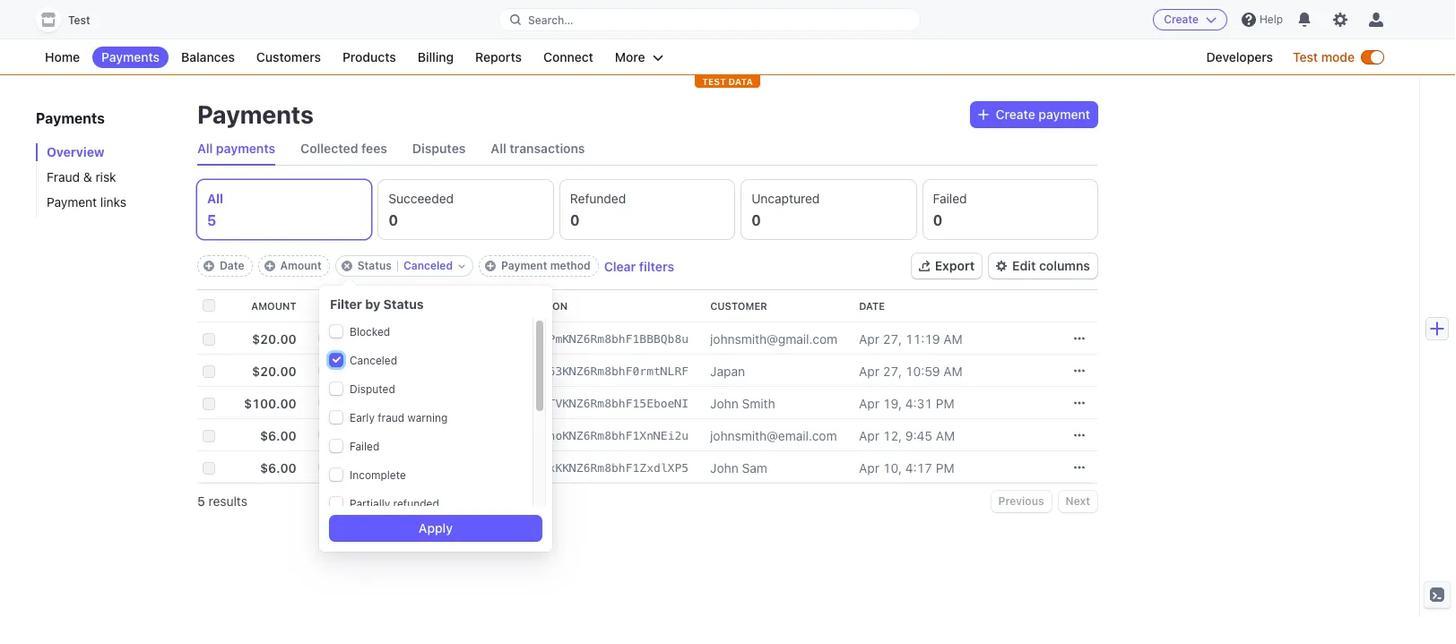 Task type: describe. For each thing, give the bounding box(es) containing it.
data
[[728, 76, 753, 87]]

select item checkbox for $6.00
[[203, 430, 215, 443]]

select item checkbox for $100.00
[[203, 398, 215, 411]]

1 vertical spatial amount
[[251, 300, 297, 312]]

add amount image
[[264, 261, 275, 272]]

apr 27, 10:59 am link
[[859, 356, 1065, 386]]

billing
[[418, 49, 454, 65]]

apr 10, 4:17 pm link
[[859, 453, 1065, 483]]

pi_3n1z63knz6rm8bhf0rmtnlrf
[[499, 364, 689, 378]]

connect
[[543, 49, 593, 65]]

collected fees
[[301, 141, 387, 156]]

usd link for john sam
[[318, 453, 366, 483]]

apr 27, 11:19 am
[[859, 331, 963, 347]]

canceled for johnsmith@gmail.com
[[372, 332, 421, 345]]

all 5
[[207, 191, 223, 229]]

apr 27, 11:19 am link
[[859, 324, 1065, 354]]

all transactions
[[491, 141, 585, 156]]

uncaptured 0
[[752, 191, 820, 229]]

apr 27, 10:59 am
[[859, 364, 963, 379]]

incomplete
[[350, 469, 406, 482]]

uncaptured
[[752, 191, 820, 206]]

john for john sam
[[710, 460, 739, 476]]

fraud & risk link
[[36, 169, 179, 187]]

home link
[[36, 47, 89, 68]]

0 for refunded 0
[[570, 213, 580, 229]]

10:59
[[906, 364, 940, 379]]

johnsmith@email.com link
[[710, 421, 859, 451]]

add payment method image
[[485, 261, 496, 272]]

0 for failed 0
[[933, 213, 943, 229]]

canceled link for john smith
[[366, 387, 499, 420]]

all for 5
[[207, 191, 223, 206]]

svg image
[[978, 109, 989, 120]]

payment links link
[[36, 194, 179, 212]]

$6.00 for john sam
[[260, 460, 297, 476]]

pi_3n1z63knz6rm8bhf0rmtnlrf link
[[499, 357, 710, 385]]

1 vertical spatial status
[[383, 297, 424, 312]]

apr for apr 27, 10:59 am
[[859, 364, 880, 379]]

canceled for johnsmith@email.com
[[372, 429, 421, 442]]

previous button
[[991, 491, 1051, 513]]

customer
[[710, 300, 767, 312]]

home
[[45, 49, 80, 65]]

am for apr 27, 10:59 am
[[944, 364, 963, 379]]

pi_3mw6noknz6rm8bhf1xnnei2u link
[[499, 422, 710, 450]]

Select All checkbox
[[203, 299, 215, 312]]

status inside clear filters toolbar
[[357, 259, 392, 273]]

payment for payment method
[[501, 259, 547, 273]]

john sam link
[[710, 453, 859, 483]]

canceled inside clear filters toolbar
[[403, 259, 453, 273]]

test mode
[[1293, 49, 1355, 65]]

pi_3mw6noknz6rm8bhf1xnnei2u
[[499, 429, 689, 442]]

developers
[[1206, 49, 1273, 65]]

pi_3mvtxkknz6rm8bhf1zxdlxp5 link
[[499, 454, 710, 482]]

john sam
[[710, 460, 767, 476]]

johnsmith@gmail.com link
[[710, 324, 859, 354]]

help button
[[1235, 5, 1290, 34]]

tab list containing all payments
[[197, 133, 1097, 166]]

failed for failed 0
[[933, 191, 967, 206]]

billing link
[[409, 47, 463, 68]]

canceled for japan
[[372, 364, 421, 377]]

products
[[342, 49, 396, 65]]

$100.00 link
[[244, 389, 318, 418]]

create payment
[[996, 107, 1090, 122]]

pi_3myktvknz6rm8bhf15eboeni link
[[499, 390, 710, 417]]

canceled link for japan
[[366, 355, 499, 387]]

test button
[[36, 7, 108, 32]]

edit status image
[[458, 263, 465, 270]]

connect link
[[534, 47, 602, 68]]

method
[[550, 259, 591, 273]]

clear filters
[[604, 259, 674, 274]]

all payments
[[197, 141, 275, 156]]

more button
[[606, 47, 672, 68]]

canceled link for johnsmith@email.com
[[366, 420, 499, 452]]

transactions
[[510, 141, 585, 156]]

links
[[100, 195, 126, 210]]

select item checkbox for $20.00
[[203, 366, 215, 378]]

next button
[[1059, 491, 1097, 513]]

$100.00
[[244, 396, 297, 411]]

payment links
[[47, 195, 126, 210]]

apr 19, 4:31 pm
[[859, 396, 955, 411]]

amount inside clear filters toolbar
[[280, 259, 322, 273]]

edit columns
[[1012, 258, 1090, 273]]

10,
[[883, 460, 902, 476]]

previous
[[999, 495, 1044, 508]]

apr for apr 27, 11:19 am
[[859, 331, 880, 347]]

Search… search field
[[499, 9, 920, 31]]

reports link
[[466, 47, 531, 68]]

5 results
[[197, 494, 247, 509]]

select item checkbox for $6.00
[[203, 463, 215, 475]]

all for transactions
[[491, 141, 506, 156]]

payments up payments
[[197, 100, 314, 129]]

overview link
[[36, 143, 179, 161]]

0 for succeeded 0
[[389, 213, 398, 229]]

fees
[[361, 141, 387, 156]]

add date image
[[204, 261, 214, 272]]

disputed
[[350, 383, 395, 396]]

columns
[[1039, 258, 1090, 273]]

canceled for john smith
[[372, 396, 421, 410]]

9:45
[[906, 428, 932, 443]]

japan
[[710, 364, 745, 379]]

collected fees link
[[301, 133, 387, 165]]

balances link
[[172, 47, 244, 68]]



Task type: vqa. For each thing, say whether or not it's contained in the screenshot.
johnsmith@gmail.com's Select Item checkbox
yes



Task type: locate. For each thing, give the bounding box(es) containing it.
1 vertical spatial 5
[[197, 494, 205, 509]]

test
[[68, 13, 90, 27], [1293, 49, 1318, 65]]

1 horizontal spatial test
[[1293, 49, 1318, 65]]

0
[[389, 213, 398, 229], [570, 213, 580, 229], [752, 213, 761, 229], [933, 213, 943, 229]]

0 inside uncaptured 0
[[752, 213, 761, 229]]

customers
[[256, 49, 321, 65]]

1 select item checkbox from the top
[[203, 334, 215, 346]]

0 inside failed 0
[[933, 213, 943, 229]]

apr up the apr 19, 4:31 pm
[[859, 364, 880, 379]]

pm right "4:31" at the bottom
[[936, 396, 955, 411]]

27, for 11:19
[[883, 331, 902, 347]]

payment for payment links
[[47, 195, 97, 210]]

$6.00 link for johnsmith@email.com
[[244, 421, 318, 451]]

export
[[935, 258, 975, 273]]

2 $6.00 from the top
[[260, 460, 297, 476]]

overview
[[47, 144, 105, 160]]

0 vertical spatial $20.00
[[252, 331, 297, 347]]

1 canceled link from the top
[[366, 323, 499, 355]]

am for apr 27, 11:19 am
[[944, 331, 963, 347]]

all payments link
[[197, 133, 275, 165]]

2 john from the top
[[710, 460, 739, 476]]

$6.00 link down $100.00 link
[[244, 421, 318, 451]]

1 vertical spatial john
[[710, 460, 739, 476]]

sam
[[742, 460, 767, 476]]

all down all payments link
[[207, 191, 223, 206]]

2 canceled link from the top
[[366, 355, 499, 387]]

2 usd from the top
[[318, 364, 344, 379]]

0 up the export button
[[933, 213, 943, 229]]

amount down add amount icon
[[251, 300, 297, 312]]

usd up $100.00 link
[[318, 364, 344, 379]]

1 vertical spatial tab list
[[197, 180, 1098, 239]]

refunded
[[393, 498, 439, 511]]

filter
[[330, 297, 362, 312]]

apply
[[419, 521, 453, 536]]

early fraud warning
[[350, 412, 448, 425]]

usd down filter
[[318, 331, 344, 347]]

apr for apr 10, 4:17 pm
[[859, 460, 880, 476]]

1 horizontal spatial 5
[[207, 213, 216, 229]]

usd link for john smith
[[318, 389, 366, 418]]

5 apr from the top
[[859, 460, 880, 476]]

&
[[83, 169, 92, 185]]

apr 12, 9:45 am
[[859, 428, 955, 443]]

test left mode
[[1293, 49, 1318, 65]]

0 inside succeeded 0
[[389, 213, 398, 229]]

failed up export
[[933, 191, 967, 206]]

more
[[615, 49, 645, 65]]

payment down fraud
[[47, 195, 97, 210]]

4 0 from the left
[[933, 213, 943, 229]]

apr 19, 4:31 pm link
[[859, 389, 1065, 418]]

fraud
[[47, 169, 80, 185]]

0 vertical spatial status
[[357, 259, 392, 273]]

tab list containing 5
[[197, 180, 1098, 239]]

0 vertical spatial $20.00 link
[[244, 324, 318, 354]]

12,
[[883, 428, 902, 443]]

2 $20.00 link from the top
[[244, 356, 318, 386]]

1 horizontal spatial payment
[[501, 259, 547, 273]]

clear
[[604, 259, 636, 274]]

$6.00 link
[[244, 421, 318, 451], [244, 453, 318, 483]]

usd for john sam
[[318, 460, 344, 476]]

remove status image
[[341, 261, 352, 272]]

john inside "link"
[[710, 460, 739, 476]]

0 horizontal spatial payment
[[47, 195, 97, 210]]

pm for apr 10, 4:17 pm
[[936, 460, 955, 476]]

2 usd link from the top
[[318, 356, 366, 386]]

pi_3mvtxkknz6rm8bhf1zxdlxp5
[[499, 461, 689, 475]]

all
[[197, 141, 213, 156], [491, 141, 506, 156], [207, 191, 223, 206]]

5 usd from the top
[[318, 460, 344, 476]]

edit
[[1012, 258, 1036, 273]]

pi_3myktvknz6rm8bhf15eboeni
[[499, 397, 689, 410]]

test data
[[702, 76, 753, 87]]

partially
[[350, 498, 390, 511]]

0 down refunded
[[570, 213, 580, 229]]

0 inside refunded 0
[[570, 213, 580, 229]]

Select Item checkbox
[[203, 366, 215, 378], [203, 430, 215, 443]]

2 $6.00 link from the top
[[244, 453, 318, 483]]

0 horizontal spatial failed
[[350, 440, 380, 454]]

3 usd from the top
[[318, 396, 344, 411]]

all left transactions
[[491, 141, 506, 156]]

0 vertical spatial test
[[68, 13, 90, 27]]

4:31
[[906, 396, 932, 411]]

2 pm from the top
[[936, 460, 955, 476]]

0 vertical spatial 5
[[207, 213, 216, 229]]

test for test
[[68, 13, 90, 27]]

$20.00 link for johnsmith@gmail.com
[[244, 324, 318, 354]]

am right 10:59
[[944, 364, 963, 379]]

2 vertical spatial am
[[936, 428, 955, 443]]

1 vertical spatial payment
[[501, 259, 547, 273]]

11:19
[[906, 331, 940, 347]]

0 horizontal spatial create
[[996, 107, 1035, 122]]

developers link
[[1197, 47, 1282, 68]]

select item checkbox for $20.00
[[203, 334, 215, 346]]

1 usd from the top
[[318, 331, 344, 347]]

canceled link for john sam
[[366, 452, 499, 484]]

am right 11:19
[[944, 331, 963, 347]]

create for create payment
[[996, 107, 1035, 122]]

payment inside clear filters toolbar
[[501, 259, 547, 273]]

john for john smith
[[710, 396, 739, 411]]

$20.00 link for japan
[[244, 356, 318, 386]]

5 usd link from the top
[[318, 453, 366, 483]]

create right svg image
[[996, 107, 1035, 122]]

2 apr from the top
[[859, 364, 880, 379]]

0 vertical spatial select item checkbox
[[203, 366, 215, 378]]

0 vertical spatial amount
[[280, 259, 322, 273]]

payments link
[[92, 47, 169, 68]]

filters
[[639, 259, 674, 274]]

am right the 9:45
[[936, 428, 955, 443]]

1 vertical spatial select item checkbox
[[203, 430, 215, 443]]

usd link for japan
[[318, 356, 366, 386]]

0 vertical spatial john
[[710, 396, 739, 411]]

am inside "link"
[[944, 331, 963, 347]]

1 vertical spatial 27,
[[883, 364, 902, 379]]

1 vertical spatial am
[[944, 364, 963, 379]]

status right by on the left
[[383, 297, 424, 312]]

0 vertical spatial create
[[1164, 13, 1199, 26]]

2 select item checkbox from the top
[[203, 398, 215, 411]]

amount
[[280, 259, 322, 273], [251, 300, 297, 312]]

1 vertical spatial $20.00
[[252, 364, 297, 379]]

4 usd from the top
[[318, 428, 344, 443]]

1 0 from the left
[[389, 213, 398, 229]]

$20.00 for japan
[[252, 364, 297, 379]]

create inside popup button
[[996, 107, 1035, 122]]

0 vertical spatial date
[[220, 259, 244, 273]]

select item checkbox down select all checkbox
[[203, 334, 215, 346]]

date up apr 27, 11:19 am
[[859, 300, 885, 312]]

status right remove status 'icon'
[[357, 259, 392, 273]]

failed down early
[[350, 440, 380, 454]]

fraud
[[378, 412, 405, 425]]

clear filters toolbar
[[197, 256, 674, 277]]

2 vertical spatial select item checkbox
[[203, 463, 215, 475]]

0 vertical spatial failed
[[933, 191, 967, 206]]

by
[[365, 297, 380, 312]]

test for test mode
[[1293, 49, 1318, 65]]

usd for japan
[[318, 364, 344, 379]]

1 $20.00 link from the top
[[244, 324, 318, 354]]

0 vertical spatial payment
[[47, 195, 97, 210]]

1 john from the top
[[710, 396, 739, 411]]

2 select item checkbox from the top
[[203, 430, 215, 443]]

4 usd link from the top
[[318, 421, 366, 451]]

payments
[[101, 49, 160, 65], [197, 100, 314, 129], [36, 110, 105, 126]]

$6.00 for johnsmith@email.com
[[260, 428, 297, 443]]

0 vertical spatial $6.00
[[260, 428, 297, 443]]

apr left 10,
[[859, 460, 880, 476]]

mode
[[1321, 49, 1355, 65]]

3 0 from the left
[[752, 213, 761, 229]]

0 horizontal spatial test
[[68, 13, 90, 27]]

0 vertical spatial 27,
[[883, 331, 902, 347]]

$6.00 link up results at bottom left
[[244, 453, 318, 483]]

refunded
[[570, 191, 626, 206]]

blocked
[[350, 325, 390, 339]]

reports
[[475, 49, 522, 65]]

1 vertical spatial select item checkbox
[[203, 398, 215, 411]]

payments right 'home'
[[101, 49, 160, 65]]

search…
[[528, 13, 574, 26]]

27, left 10:59
[[883, 364, 902, 379]]

1 tab list from the top
[[197, 133, 1097, 166]]

0 horizontal spatial date
[[220, 259, 244, 273]]

1 apr from the top
[[859, 331, 880, 347]]

apr for apr 12, 9:45 am
[[859, 428, 880, 443]]

pm right 4:17
[[936, 460, 955, 476]]

4 apr from the top
[[859, 428, 880, 443]]

tab list up refunded
[[197, 133, 1097, 166]]

1 horizontal spatial failed
[[933, 191, 967, 206]]

risk
[[95, 169, 116, 185]]

usd for johnsmith@email.com
[[318, 428, 344, 443]]

payment
[[47, 195, 97, 210], [501, 259, 547, 273]]

customers link
[[247, 47, 330, 68]]

usd for john smith
[[318, 396, 344, 411]]

$20.00 for johnsmith@gmail.com
[[252, 331, 297, 347]]

john
[[710, 396, 739, 411], [710, 460, 739, 476]]

create up 'developers' 'link'
[[1164, 13, 1199, 26]]

john smith
[[710, 396, 775, 411]]

1 $6.00 from the top
[[260, 428, 297, 443]]

0 for uncaptured 0
[[752, 213, 761, 229]]

27, inside the apr 27, 11:19 am "link"
[[883, 331, 902, 347]]

1 vertical spatial pm
[[936, 460, 955, 476]]

5 canceled link from the top
[[366, 452, 499, 484]]

select item checkbox up 5 results
[[203, 463, 215, 475]]

canceled link for johnsmith@gmail.com
[[366, 323, 499, 355]]

0 horizontal spatial 5
[[197, 494, 205, 509]]

5 left results at bottom left
[[197, 494, 205, 509]]

2 0 from the left
[[570, 213, 580, 229]]

all transactions link
[[491, 133, 585, 165]]

apr
[[859, 331, 880, 347], [859, 364, 880, 379], [859, 396, 880, 411], [859, 428, 880, 443], [859, 460, 880, 476]]

27, for 10:59
[[883, 364, 902, 379]]

Search… text field
[[499, 9, 920, 31]]

create inside button
[[1164, 13, 1199, 26]]

0 down succeeded at the top of the page
[[389, 213, 398, 229]]

usd link for johnsmith@email.com
[[318, 421, 366, 451]]

date
[[220, 259, 244, 273], [859, 300, 885, 312]]

0 down uncaptured
[[752, 213, 761, 229]]

usd down $100.00 link
[[318, 428, 344, 443]]

3 usd link from the top
[[318, 389, 366, 418]]

date right add date image
[[220, 259, 244, 273]]

tab list up clear filters button
[[197, 180, 1098, 239]]

1 vertical spatial create
[[996, 107, 1035, 122]]

select item checkbox up 5 results
[[203, 430, 215, 443]]

test inside button
[[68, 13, 90, 27]]

2 27, from the top
[[883, 364, 902, 379]]

$6.00 link for john sam
[[244, 453, 318, 483]]

payment right the add payment method image
[[501, 259, 547, 273]]

usd left incomplete
[[318, 460, 344, 476]]

1 usd link from the top
[[318, 324, 366, 354]]

1 27, from the top
[[883, 331, 902, 347]]

apr up apr 27, 10:59 am
[[859, 331, 880, 347]]

2 $20.00 from the top
[[252, 364, 297, 379]]

failed for failed
[[350, 440, 380, 454]]

am for apr 12, 9:45 am
[[936, 428, 955, 443]]

payment method
[[501, 259, 591, 273]]

pi_3n1zpmknz6rm8bhf1bbbqb8u
[[499, 332, 689, 346]]

smith
[[742, 396, 775, 411]]

date inside clear filters toolbar
[[220, 259, 244, 273]]

create button
[[1153, 9, 1227, 30]]

3 apr from the top
[[859, 396, 880, 411]]

27, inside apr 27, 10:59 am link
[[883, 364, 902, 379]]

0 vertical spatial pm
[[936, 396, 955, 411]]

1 vertical spatial $20.00 link
[[244, 356, 318, 386]]

refunded 0
[[570, 191, 626, 229]]

0 vertical spatial am
[[944, 331, 963, 347]]

all for payments
[[197, 141, 213, 156]]

payments up overview
[[36, 110, 105, 126]]

canceled for john sam
[[372, 461, 421, 474]]

description
[[499, 300, 568, 312]]

partially refunded
[[350, 498, 439, 511]]

Select Item checkbox
[[203, 334, 215, 346], [203, 398, 215, 411], [203, 463, 215, 475]]

apply button
[[330, 516, 542, 542]]

0 vertical spatial select item checkbox
[[203, 334, 215, 346]]

3 canceled link from the top
[[366, 387, 499, 420]]

japan link
[[710, 356, 859, 386]]

help
[[1260, 13, 1283, 26]]

create payment button
[[971, 102, 1097, 127]]

27, left 11:19
[[883, 331, 902, 347]]

4 canceled link from the top
[[366, 420, 499, 452]]

1 vertical spatial date
[[859, 300, 885, 312]]

apr for apr 19, 4:31 pm
[[859, 396, 880, 411]]

1 vertical spatial $6.00 link
[[244, 453, 318, 483]]

1 select item checkbox from the top
[[203, 366, 215, 378]]

apr inside "link"
[[859, 331, 880, 347]]

filter by status
[[330, 297, 424, 312]]

failed
[[933, 191, 967, 206], [350, 440, 380, 454]]

2 tab list from the top
[[197, 180, 1098, 239]]

amount right add amount icon
[[280, 259, 322, 273]]

john down 'japan'
[[710, 396, 739, 411]]

tab list
[[197, 133, 1097, 166], [197, 180, 1098, 239]]

select item checkbox down select all checkbox
[[203, 366, 215, 378]]

0 vertical spatial tab list
[[197, 133, 1097, 166]]

5 up add date image
[[207, 213, 216, 229]]

status
[[357, 259, 392, 273], [383, 297, 424, 312]]

1 $20.00 from the top
[[252, 331, 297, 347]]

1 horizontal spatial create
[[1164, 13, 1199, 26]]

export button
[[912, 254, 982, 279]]

create for create
[[1164, 13, 1199, 26]]

1 horizontal spatial date
[[859, 300, 885, 312]]

$6.00
[[260, 428, 297, 443], [260, 460, 297, 476]]

1 vertical spatial $6.00
[[260, 460, 297, 476]]

usd for johnsmith@gmail.com
[[318, 331, 344, 347]]

select item checkbox left $100.00
[[203, 398, 215, 411]]

results
[[208, 494, 247, 509]]

test up 'home'
[[68, 13, 90, 27]]

succeeded 0
[[389, 191, 454, 229]]

1 vertical spatial failed
[[350, 440, 380, 454]]

succeeded
[[389, 191, 454, 206]]

apr 12, 9:45 am link
[[859, 421, 1065, 451]]

1 $6.00 link from the top
[[244, 421, 318, 451]]

usd left disputed
[[318, 396, 344, 411]]

apr left 12,
[[859, 428, 880, 443]]

3 select item checkbox from the top
[[203, 463, 215, 475]]

apr left 19,
[[859, 396, 880, 411]]

usd link for johnsmith@gmail.com
[[318, 324, 366, 354]]

balances
[[181, 49, 235, 65]]

all left payments
[[197, 141, 213, 156]]

john left sam
[[710, 460, 739, 476]]

1 vertical spatial test
[[1293, 49, 1318, 65]]

pi_3n1zpmknz6rm8bhf1bbbqb8u link
[[499, 325, 710, 353]]

0 vertical spatial $6.00 link
[[244, 421, 318, 451]]

27,
[[883, 331, 902, 347], [883, 364, 902, 379]]

disputes
[[412, 141, 466, 156]]

1 pm from the top
[[936, 396, 955, 411]]

5 inside all 5
[[207, 213, 216, 229]]

apr 10, 4:17 pm
[[859, 460, 955, 476]]

pm for apr 19, 4:31 pm
[[936, 396, 955, 411]]



